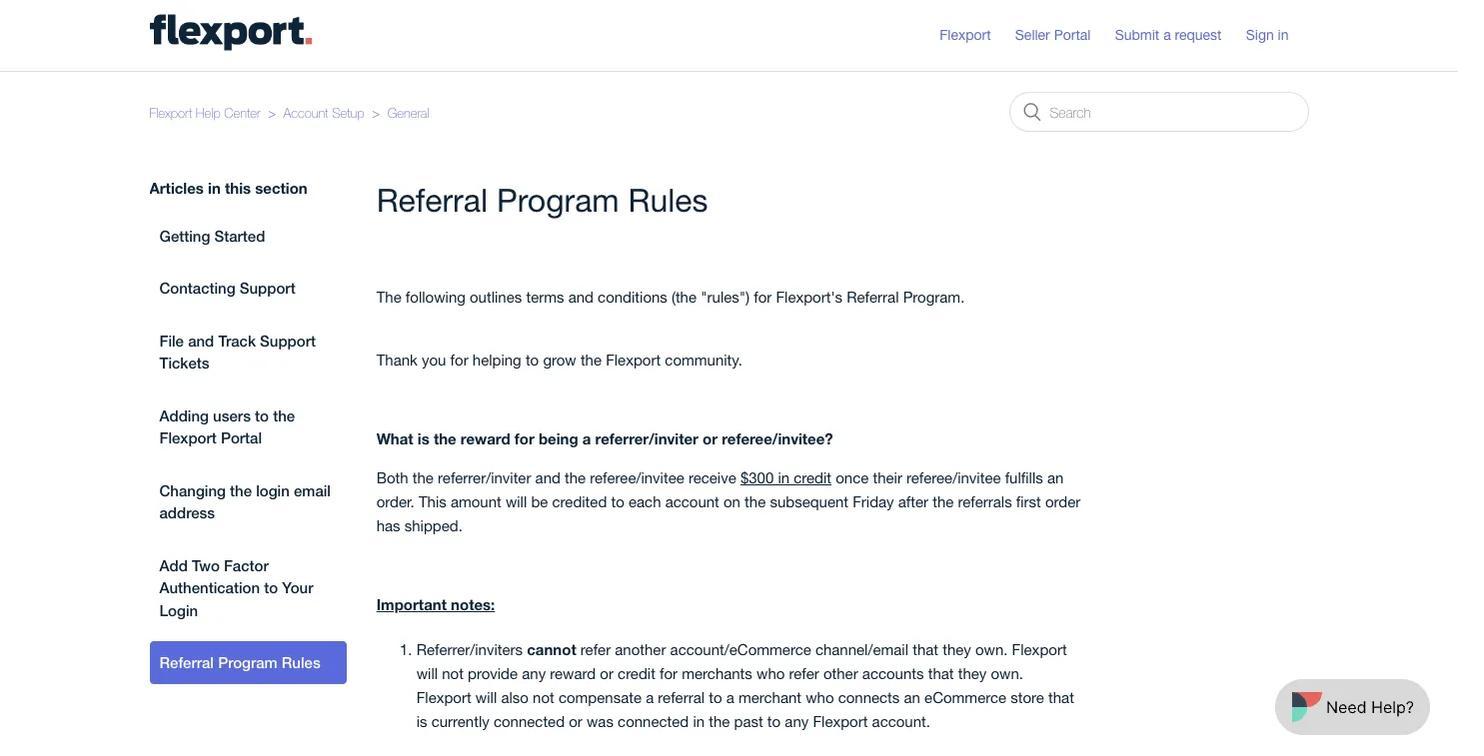 Task type: vqa. For each thing, say whether or not it's contained in the screenshot.
the right referrer/inviter
yes



Task type: describe. For each thing, give the bounding box(es) containing it.
the
[[377, 289, 402, 306]]

refer another account/ecommerce channel/email that they own. flexport will not provide any reward or credit for merchants who refer other accounts that they own. flexport will also not compensate a referral to a merchant who connects an ecommerce store that is currently connected or was connected in the past to any flexport account.
[[417, 642, 1074, 731]]

outlines
[[470, 289, 522, 306]]

to inside once their referee/invitee fulfills an order. this amount will be credited to each account on the subsequent friday after the referrals first order has shipped.
[[611, 494, 625, 511]]

0 vertical spatial not
[[442, 666, 464, 683]]

has
[[377, 518, 400, 535]]

file and track support tickets
[[159, 331, 316, 372]]

account/ecommerce
[[670, 642, 811, 659]]

each
[[629, 494, 661, 511]]

2 horizontal spatial and
[[568, 289, 594, 306]]

(the
[[672, 289, 697, 306]]

login
[[159, 601, 198, 619]]

file
[[159, 331, 184, 349]]

0 vertical spatial who
[[757, 666, 785, 683]]

adding
[[159, 406, 209, 424]]

merchants
[[682, 666, 753, 683]]

was
[[587, 714, 614, 731]]

referrals
[[958, 494, 1012, 511]]

other
[[824, 666, 858, 683]]

1 vertical spatial any
[[785, 714, 809, 731]]

is inside refer another account/ecommerce channel/email that they own. flexport will not provide any reward or credit for merchants who refer other accounts that they own. flexport will also not compensate a referral to a merchant who connects an ecommerce store that is currently connected or was connected in the past to any flexport account.
[[417, 714, 427, 731]]

seller portal link
[[1015, 25, 1111, 46]]

flexport help center link
[[149, 104, 260, 120]]

first
[[1016, 494, 1041, 511]]

flexport left the seller
[[940, 27, 991, 43]]

be
[[531, 494, 548, 511]]

amount
[[451, 494, 502, 511]]

provide
[[468, 666, 518, 683]]

for inside refer another account/ecommerce channel/email that they own. flexport will not provide any reward or credit for merchants who refer other accounts that they own. flexport will also not compensate a referral to a merchant who connects an ecommerce store that is currently connected or was connected in the past to any flexport account.
[[660, 666, 678, 683]]

to down the merchant
[[768, 714, 781, 731]]

a inside submit a request link
[[1164, 27, 1171, 43]]

flexport inside adding users to the flexport portal
[[159, 429, 217, 447]]

flexport help center
[[149, 104, 260, 120]]

1 vertical spatial that
[[928, 666, 954, 683]]

sign in button
[[1246, 19, 1309, 52]]

program.
[[903, 289, 965, 306]]

0 horizontal spatial refer
[[581, 642, 611, 659]]

account
[[283, 104, 329, 120]]

account.
[[872, 714, 931, 731]]

seller portal
[[1015, 27, 1091, 43]]

two
[[192, 556, 220, 574]]

add
[[159, 556, 188, 574]]

the right grow
[[581, 352, 602, 369]]

seller
[[1015, 27, 1050, 43]]

terms
[[526, 289, 564, 306]]

the following outlines terms and conditions (the "rules") for flexport's referral program.
[[377, 289, 969, 306]]

subsequent
[[770, 494, 849, 511]]

address
[[159, 504, 215, 522]]

once their referee/invitee fulfills an order. this amount will be credited to each account on the subsequent friday after the referrals first order has shipped.
[[377, 470, 1081, 535]]

order.
[[377, 494, 415, 511]]

flexport up store
[[1012, 642, 1067, 659]]

to down the merchants
[[709, 690, 722, 707]]

file and track support tickets link
[[149, 319, 347, 384]]

credited
[[552, 494, 607, 511]]

helping
[[473, 352, 522, 369]]

support inside "file and track support tickets"
[[260, 331, 316, 349]]

to inside add two factor authentication to your login
[[264, 579, 278, 597]]

2 vertical spatial referral
[[159, 654, 214, 672]]

also
[[501, 690, 529, 707]]

being
[[539, 430, 578, 448]]

request
[[1175, 27, 1222, 43]]

factor
[[224, 556, 269, 574]]

the inside changing the login email address
[[230, 481, 252, 499]]

referrer/inviters cannot
[[417, 641, 581, 659]]

connects
[[838, 690, 900, 707]]

shipped.
[[405, 518, 463, 535]]

center
[[224, 104, 260, 120]]

flexport left help
[[149, 104, 192, 120]]

once
[[836, 470, 869, 487]]

general link
[[387, 104, 429, 120]]

reward inside refer another account/ecommerce channel/email that they own. flexport will not provide any reward or credit for merchants who refer other accounts that they own. flexport will also not compensate a referral to a merchant who connects an ecommerce store that is currently connected or was connected in the past to any flexport account.
[[550, 666, 596, 683]]

order
[[1046, 494, 1081, 511]]

authentication
[[159, 579, 260, 597]]

fulfills
[[1005, 470, 1043, 487]]

flexport link
[[940, 25, 1011, 46]]

tickets
[[159, 354, 209, 372]]

add two factor authentication to your login link
[[149, 544, 347, 632]]

the right after
[[933, 494, 954, 511]]

0 horizontal spatial or
[[569, 714, 583, 731]]

changing the login email address link
[[149, 469, 347, 534]]

support inside contacting support "link"
[[240, 279, 296, 297]]

$300
[[741, 470, 774, 487]]

ecommerce
[[925, 690, 1007, 707]]

articles
[[149, 179, 204, 197]]

help
[[196, 104, 221, 120]]

account
[[665, 494, 720, 511]]

flexport up currently
[[417, 690, 471, 707]]

adding users to the flexport portal link
[[149, 394, 347, 459]]

will for cannot
[[417, 666, 438, 683]]

getting started
[[159, 226, 265, 244]]

another
[[615, 642, 666, 659]]

referrer/inviters
[[417, 642, 523, 659]]

0 vertical spatial portal
[[1054, 27, 1091, 43]]

0 vertical spatial own.
[[976, 642, 1008, 659]]

0 horizontal spatial referrer/inviter
[[438, 470, 531, 487]]

1 vertical spatial rules
[[282, 654, 321, 672]]

referral
[[658, 690, 705, 707]]



Task type: locate. For each thing, give the bounding box(es) containing it.
a right submit
[[1164, 27, 1171, 43]]

the up this
[[413, 470, 434, 487]]

submit a request link
[[1115, 25, 1242, 46]]

an
[[1047, 470, 1064, 487], [904, 690, 921, 707]]

1 vertical spatial portal
[[221, 429, 262, 447]]

will down 'referrer/inviters'
[[417, 666, 438, 683]]

1 connected from the left
[[494, 714, 565, 731]]

referral
[[377, 182, 488, 219], [847, 289, 899, 306], [159, 654, 214, 672]]

0 horizontal spatial credit
[[618, 666, 656, 683]]

who up the merchant
[[757, 666, 785, 683]]

store
[[1011, 690, 1044, 707]]

1 horizontal spatial refer
[[789, 666, 819, 683]]

referral program rules inside referral program rules link
[[159, 654, 321, 672]]

1 vertical spatial is
[[417, 714, 427, 731]]

1 horizontal spatial credit
[[794, 470, 832, 487]]

0 horizontal spatial reward
[[461, 430, 510, 448]]

1 vertical spatial referral program rules
[[159, 654, 321, 672]]

support down getting started link
[[240, 279, 296, 297]]

2 referee/invitee from the left
[[907, 470, 1001, 487]]

credit inside refer another account/ecommerce channel/email that they own. flexport will not provide any reward or credit for merchants who refer other accounts that they own. flexport will also not compensate a referral to a merchant who connects an ecommerce store that is currently connected or was connected in the past to any flexport account.
[[618, 666, 656, 683]]

0 vertical spatial credit
[[794, 470, 832, 487]]

refer right cannot
[[581, 642, 611, 659]]

both the referrer/inviter and the referee/invitee receive $300 in credit
[[377, 470, 832, 487]]

credit
[[794, 470, 832, 487], [618, 666, 656, 683]]

in down referral
[[693, 714, 705, 731]]

started
[[214, 226, 265, 244]]

changing the login email address
[[159, 481, 331, 522]]

1 vertical spatial referral
[[847, 289, 899, 306]]

in right the sign
[[1278, 27, 1289, 43]]

referrer/inviter up the amount
[[438, 470, 531, 487]]

0 horizontal spatial an
[[904, 690, 921, 707]]

will down provide
[[476, 690, 497, 707]]

referrer/inviter up both the referrer/inviter and the referee/invitee receive $300 in credit
[[595, 430, 699, 448]]

2 vertical spatial will
[[476, 690, 497, 707]]

0 horizontal spatial referral program rules
[[159, 654, 321, 672]]

the left login
[[230, 481, 252, 499]]

email
[[294, 481, 331, 499]]

referral left program.
[[847, 289, 899, 306]]

the
[[581, 352, 602, 369], [273, 406, 295, 424], [434, 430, 456, 448], [413, 470, 434, 487], [565, 470, 586, 487], [230, 481, 252, 499], [745, 494, 766, 511], [933, 494, 954, 511], [709, 714, 730, 731]]

1 horizontal spatial portal
[[1054, 27, 1091, 43]]

own. up store
[[991, 666, 1024, 683]]

1 vertical spatial support
[[260, 331, 316, 349]]

1 vertical spatial referrer/inviter
[[438, 470, 531, 487]]

2 horizontal spatial referral
[[847, 289, 899, 306]]

a down the merchants
[[726, 690, 734, 707]]

0 vertical spatial referral
[[377, 182, 488, 219]]

that
[[913, 642, 939, 659], [928, 666, 954, 683], [1049, 690, 1074, 707]]

0 vertical spatial or
[[703, 430, 718, 448]]

to inside adding users to the flexport portal
[[255, 406, 269, 424]]

1 vertical spatial will
[[417, 666, 438, 683]]

a
[[1164, 27, 1171, 43], [583, 430, 591, 448], [646, 690, 654, 707], [726, 690, 734, 707]]

an inside once their referee/invitee fulfills an order. this amount will be credited to each account on the subsequent friday after the referrals first order has shipped.
[[1047, 470, 1064, 487]]

contacting support
[[159, 279, 296, 297]]

2 connected from the left
[[618, 714, 689, 731]]

any
[[522, 666, 546, 683], [785, 714, 809, 731]]

2 vertical spatial or
[[569, 714, 583, 731]]

articles in this section
[[149, 179, 308, 197]]

both
[[377, 470, 408, 487]]

referee/invitee?
[[722, 430, 833, 448]]

own. up ecommerce in the right bottom of the page
[[976, 642, 1008, 659]]

referee/invitee up each
[[590, 470, 684, 487]]

the left past
[[709, 714, 730, 731]]

contacting support link
[[149, 267, 347, 309]]

or up receive
[[703, 430, 718, 448]]

referral down the general
[[377, 182, 488, 219]]

this
[[419, 494, 447, 511]]

for right "rules")
[[754, 289, 772, 306]]

0 horizontal spatial not
[[442, 666, 464, 683]]

that up ecommerce in the right bottom of the page
[[928, 666, 954, 683]]

1 horizontal spatial rules
[[628, 182, 708, 219]]

thank
[[377, 352, 418, 369]]

0 vertical spatial an
[[1047, 470, 1064, 487]]

0 vertical spatial program
[[497, 182, 619, 219]]

to right users
[[255, 406, 269, 424]]

none search field inside referral program rules 'main content'
[[1009, 92, 1309, 132]]

1 horizontal spatial or
[[600, 666, 614, 683]]

to left your in the bottom left of the page
[[264, 579, 278, 597]]

following
[[406, 289, 466, 306]]

any down the merchant
[[785, 714, 809, 731]]

getting
[[159, 226, 210, 244]]

an up the order
[[1047, 470, 1064, 487]]

referral program rules down add two factor authentication to your login
[[159, 654, 321, 672]]

1 vertical spatial refer
[[789, 666, 819, 683]]

1 horizontal spatial not
[[533, 690, 554, 707]]

1 horizontal spatial referral
[[377, 182, 488, 219]]

adding users to the flexport portal
[[159, 406, 295, 447]]

for
[[754, 289, 772, 306], [450, 352, 468, 369], [515, 430, 535, 448], [660, 666, 678, 683]]

to left each
[[611, 494, 625, 511]]

after
[[898, 494, 929, 511]]

friday
[[853, 494, 894, 511]]

referee/invitee
[[590, 470, 684, 487], [907, 470, 1001, 487]]

flexport down adding
[[159, 429, 217, 447]]

flexport
[[940, 27, 991, 43], [149, 104, 192, 120], [606, 352, 661, 369], [159, 429, 217, 447], [1012, 642, 1067, 659], [417, 690, 471, 707], [813, 714, 868, 731]]

referral program rules link
[[149, 642, 347, 684]]

1 vertical spatial reward
[[550, 666, 596, 683]]

0 vertical spatial support
[[240, 279, 296, 297]]

0 horizontal spatial referral
[[159, 654, 214, 672]]

an up account.
[[904, 690, 921, 707]]

1 vertical spatial and
[[188, 331, 214, 349]]

reward down cannot
[[550, 666, 596, 683]]

rules
[[628, 182, 708, 219], [282, 654, 321, 672]]

Search search field
[[1009, 92, 1309, 132]]

a left referral
[[646, 690, 654, 707]]

channel/email
[[816, 642, 909, 659]]

portal down users
[[221, 429, 262, 447]]

any down cannot
[[522, 666, 546, 683]]

the right users
[[273, 406, 295, 424]]

2 horizontal spatial or
[[703, 430, 718, 448]]

currently
[[431, 714, 490, 731]]

refer left 'other'
[[789, 666, 819, 683]]

in inside button
[[1278, 27, 1289, 43]]

portal
[[1054, 27, 1091, 43], [221, 429, 262, 447]]

0 horizontal spatial will
[[417, 666, 438, 683]]

0 horizontal spatial portal
[[221, 429, 262, 447]]

0 vertical spatial rules
[[628, 182, 708, 219]]

for right the you
[[450, 352, 468, 369]]

referral program rules up terms on the top left
[[377, 182, 708, 219]]

0 vertical spatial and
[[568, 289, 594, 306]]

portal right the seller
[[1054, 27, 1091, 43]]

conditions
[[598, 289, 668, 306]]

receive
[[689, 470, 736, 487]]

0 vertical spatial reward
[[461, 430, 510, 448]]

referrer/inviter
[[595, 430, 699, 448], [438, 470, 531, 487]]

and right terms on the top left
[[568, 289, 594, 306]]

0 horizontal spatial program
[[218, 654, 278, 672]]

1 vertical spatial not
[[533, 690, 554, 707]]

what
[[377, 430, 413, 448]]

or left was
[[569, 714, 583, 731]]

the right what
[[434, 430, 456, 448]]

thank you for helping to grow the flexport community.
[[377, 352, 743, 369]]

account setup
[[283, 104, 364, 120]]

1 horizontal spatial program
[[497, 182, 619, 219]]

that right store
[[1049, 690, 1074, 707]]

changing
[[159, 481, 226, 499]]

they
[[943, 642, 971, 659], [958, 666, 987, 683]]

1 horizontal spatial referral program rules
[[377, 182, 708, 219]]

rules down your in the bottom left of the page
[[282, 654, 321, 672]]

referral program rules
[[377, 182, 708, 219], [159, 654, 321, 672]]

the right on
[[745, 494, 766, 511]]

this
[[225, 179, 251, 197]]

"rules")
[[701, 289, 750, 306]]

the inside refer another account/ecommerce channel/email that they own. flexport will not provide any reward or credit for merchants who refer other accounts that they own. flexport will also not compensate a referral to a merchant who connects an ecommerce store that is currently connected or was connected in the past to any flexport account.
[[709, 714, 730, 731]]

the up credited
[[565, 470, 586, 487]]

add two factor authentication to your login
[[159, 556, 313, 619]]

0 vertical spatial referral program rules
[[377, 182, 708, 219]]

flexport down conditions
[[606, 352, 661, 369]]

or
[[703, 430, 718, 448], [600, 666, 614, 683], [569, 714, 583, 731]]

and inside "file and track support tickets"
[[188, 331, 214, 349]]

1 horizontal spatial referrer/inviter
[[595, 430, 699, 448]]

will for the
[[506, 494, 527, 511]]

that up accounts
[[913, 642, 939, 659]]

2 vertical spatial that
[[1049, 690, 1074, 707]]

will inside once their referee/invitee fulfills an order. this amount will be credited to each account on the subsequent friday after the referrals first order has shipped.
[[506, 494, 527, 511]]

or up "compensate"
[[600, 666, 614, 683]]

reward up the amount
[[461, 430, 510, 448]]

in left this
[[208, 179, 221, 197]]

submit
[[1115, 27, 1160, 43]]

and up tickets
[[188, 331, 214, 349]]

referral down login
[[159, 654, 214, 672]]

1 vertical spatial an
[[904, 690, 921, 707]]

1 horizontal spatial an
[[1047, 470, 1064, 487]]

is left currently
[[417, 714, 427, 731]]

0 vertical spatial will
[[506, 494, 527, 511]]

what is the reward for being a referrer/inviter or referee/invitee?
[[377, 430, 833, 448]]

1 vertical spatial own.
[[991, 666, 1024, 683]]

not down 'referrer/inviters'
[[442, 666, 464, 683]]

1 horizontal spatial will
[[476, 690, 497, 707]]

credit down another
[[618, 666, 656, 683]]

None search field
[[1009, 92, 1309, 132]]

not
[[442, 666, 464, 683], [533, 690, 554, 707]]

credit up subsequent
[[794, 470, 832, 487]]

for up referral
[[660, 666, 678, 683]]

0 horizontal spatial any
[[522, 666, 546, 683]]

2 horizontal spatial will
[[506, 494, 527, 511]]

1 horizontal spatial and
[[535, 470, 561, 487]]

in
[[1278, 27, 1289, 43], [208, 179, 221, 197], [778, 470, 790, 487], [693, 714, 705, 731]]

0 vertical spatial they
[[943, 642, 971, 659]]

1 horizontal spatial reward
[[550, 666, 596, 683]]

support right track
[[260, 331, 316, 349]]

0 vertical spatial any
[[522, 666, 546, 683]]

1 horizontal spatial referee/invitee
[[907, 470, 1001, 487]]

portal inside adding users to the flexport portal
[[221, 429, 262, 447]]

in inside refer another account/ecommerce channel/email that they own. flexport will not provide any reward or credit for merchants who refer other accounts that they own. flexport will also not compensate a referral to a merchant who connects an ecommerce store that is currently connected or was connected in the past to any flexport account.
[[693, 714, 705, 731]]

0 horizontal spatial who
[[757, 666, 785, 683]]

1 horizontal spatial who
[[806, 690, 834, 707]]

important notes:
[[377, 596, 495, 614]]

and up be
[[535, 470, 561, 487]]

merchant
[[739, 690, 802, 707]]

an inside refer another account/ecommerce channel/email that they own. flexport will not provide any reward or credit for merchants who refer other accounts that they own. flexport will also not compensate a referral to a merchant who connects an ecommerce store that is currently connected or was connected in the past to any flexport account.
[[904, 690, 921, 707]]

rules up the following outlines terms and conditions (the "rules") for flexport's referral program.
[[628, 182, 708, 219]]

program down 'add two factor authentication to your login' link
[[218, 654, 278, 672]]

who
[[757, 666, 785, 683], [806, 690, 834, 707]]

1 horizontal spatial any
[[785, 714, 809, 731]]

1 vertical spatial program
[[218, 654, 278, 672]]

program up terms on the top left
[[497, 182, 619, 219]]

1 vertical spatial or
[[600, 666, 614, 683]]

compensate
[[559, 690, 642, 707]]

for left being
[[515, 430, 535, 448]]

0 vertical spatial refer
[[581, 642, 611, 659]]

in right $300
[[778, 470, 790, 487]]

account setup link
[[283, 104, 364, 120]]

connected down also
[[494, 714, 565, 731]]

0 vertical spatial that
[[913, 642, 939, 659]]

notes:
[[451, 596, 495, 614]]

referee/invitee inside once their referee/invitee fulfills an order. this amount will be credited to each account on the subsequent friday after the referrals first order has shipped.
[[907, 470, 1001, 487]]

2 vertical spatial and
[[535, 470, 561, 487]]

0 vertical spatial is
[[418, 430, 430, 448]]

0 horizontal spatial referee/invitee
[[590, 470, 684, 487]]

1 vertical spatial credit
[[618, 666, 656, 683]]

connected down referral
[[618, 714, 689, 731]]

section
[[255, 179, 308, 197]]

1 vertical spatial who
[[806, 690, 834, 707]]

flexport help center help center home page image
[[149, 14, 312, 51]]

setup
[[332, 104, 364, 120]]

on
[[724, 494, 741, 511]]

referee/invitee up referrals
[[907, 470, 1001, 487]]

to
[[526, 352, 539, 369], [255, 406, 269, 424], [611, 494, 625, 511], [264, 579, 278, 597], [709, 690, 722, 707], [768, 714, 781, 731]]

past
[[734, 714, 763, 731]]

will left be
[[506, 494, 527, 511]]

connected
[[494, 714, 565, 731], [618, 714, 689, 731]]

a right being
[[583, 430, 591, 448]]

0 horizontal spatial rules
[[282, 654, 321, 672]]

users
[[213, 406, 251, 424]]

referral program rules main content
[[0, 71, 1458, 756]]

accounts
[[862, 666, 924, 683]]

flexport down connects
[[813, 714, 868, 731]]

1 referee/invitee from the left
[[590, 470, 684, 487]]

0 vertical spatial referrer/inviter
[[595, 430, 699, 448]]

1 vertical spatial they
[[958, 666, 987, 683]]

1 horizontal spatial connected
[[618, 714, 689, 731]]

grow
[[543, 352, 576, 369]]

to left grow
[[526, 352, 539, 369]]

not right also
[[533, 690, 554, 707]]

is right what
[[418, 430, 430, 448]]

0 horizontal spatial connected
[[494, 714, 565, 731]]

login
[[256, 481, 290, 499]]

who down 'other'
[[806, 690, 834, 707]]

is
[[418, 430, 430, 448], [417, 714, 427, 731]]

the inside adding users to the flexport portal
[[273, 406, 295, 424]]

refer
[[581, 642, 611, 659], [789, 666, 819, 683]]

0 horizontal spatial and
[[188, 331, 214, 349]]



